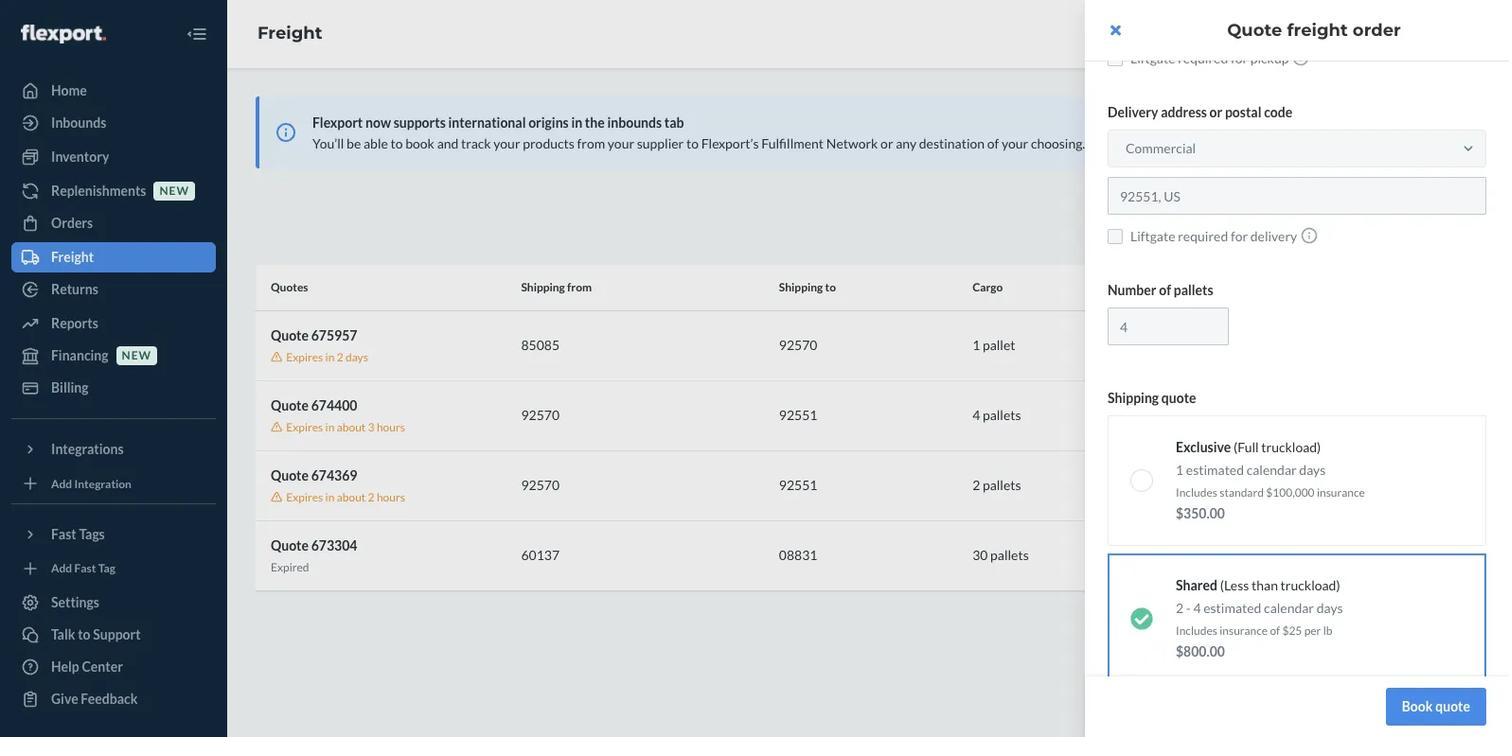 Task type: vqa. For each thing, say whether or not it's contained in the screenshot.
"inventory" Link
no



Task type: describe. For each thing, give the bounding box(es) containing it.
estimated inside "shared (less than truckload) 2 - 4 estimated calendar days includes insurance of $25 per lb $800.00"
[[1203, 600, 1261, 616]]

liftgate required for pickup
[[1130, 50, 1289, 66]]

postal
[[1225, 104, 1261, 120]]

required for delivery
[[1178, 228, 1228, 244]]

standard
[[1220, 486, 1264, 500]]

2
[[1176, 600, 1183, 616]]

number of pallets
[[1108, 282, 1213, 298]]

of inside "shared (less than truckload) 2 - 4 estimated calendar days includes insurance of $25 per lb $800.00"
[[1270, 624, 1280, 638]]

lb
[[1323, 624, 1332, 638]]

shared (less than truckload) 2 - 4 estimated calendar days includes insurance of $25 per lb $800.00
[[1176, 577, 1343, 660]]

$800.00
[[1176, 644, 1225, 660]]

book quote button
[[1386, 688, 1486, 726]]

(full
[[1233, 439, 1259, 455]]

insurance inside "shared (less than truckload) 2 - 4 estimated calendar days includes insurance of $25 per lb $800.00"
[[1220, 624, 1268, 638]]

order
[[1353, 20, 1401, 41]]

quote freight order
[[1227, 20, 1401, 41]]

shared
[[1176, 577, 1217, 594]]

days inside "shared (less than truckload) 2 - 4 estimated calendar days includes insurance of $25 per lb $800.00"
[[1317, 600, 1343, 616]]

address
[[1161, 104, 1207, 120]]

book
[[1402, 699, 1433, 715]]

for for pickup
[[1231, 50, 1248, 66]]

calendar inside 'exclusive (full truckload) 1 estimated calendar days includes standard $100,000 insurance $350.00'
[[1246, 462, 1297, 478]]

$100,000
[[1266, 486, 1315, 500]]

delivery
[[1108, 104, 1158, 120]]

or
[[1209, 104, 1222, 120]]

exclusive
[[1176, 439, 1231, 455]]

includes inside 'exclusive (full truckload) 1 estimated calendar days includes standard $100,000 insurance $350.00'
[[1176, 486, 1217, 500]]

delivery address or postal code
[[1108, 104, 1292, 120]]

days inside 'exclusive (full truckload) 1 estimated calendar days includes standard $100,000 insurance $350.00'
[[1299, 462, 1326, 478]]

4
[[1193, 600, 1201, 616]]

1
[[1176, 462, 1183, 478]]

shipping
[[1108, 390, 1159, 406]]

liftgate for liftgate required for pickup
[[1130, 50, 1175, 66]]

exclusive (full truckload) 1 estimated calendar days includes standard $100,000 insurance $350.00
[[1176, 439, 1365, 522]]

shipping quote
[[1108, 390, 1196, 406]]

check circle image
[[1130, 608, 1153, 630]]

delivery
[[1250, 228, 1297, 244]]

includes inside "shared (less than truckload) 2 - 4 estimated calendar days includes insurance of $25 per lb $800.00"
[[1176, 624, 1217, 638]]



Task type: locate. For each thing, give the bounding box(es) containing it.
1 vertical spatial estimated
[[1203, 600, 1261, 616]]

1 vertical spatial calendar
[[1264, 600, 1314, 616]]

2 for from the top
[[1231, 228, 1248, 244]]

insurance inside 'exclusive (full truckload) 1 estimated calendar days includes standard $100,000 insurance $350.00'
[[1317, 486, 1365, 500]]

0 vertical spatial insurance
[[1317, 486, 1365, 500]]

close image
[[1110, 23, 1120, 38]]

quote right shipping
[[1161, 390, 1196, 406]]

quote for shipping quote
[[1161, 390, 1196, 406]]

required up pallets
[[1178, 228, 1228, 244]]

liftgate required for delivery
[[1130, 228, 1297, 244]]

for left the delivery
[[1231, 228, 1248, 244]]

U.S. address only text field
[[1108, 177, 1486, 215]]

insurance
[[1317, 486, 1365, 500], [1220, 624, 1268, 638]]

None number field
[[1108, 308, 1229, 346]]

-
[[1186, 600, 1191, 616]]

per
[[1304, 624, 1321, 638]]

includes up "$800.00"
[[1176, 624, 1217, 638]]

None checkbox
[[1108, 51, 1123, 66], [1108, 229, 1123, 244], [1108, 51, 1123, 66], [1108, 229, 1123, 244]]

0 vertical spatial liftgate
[[1130, 50, 1175, 66]]

0 vertical spatial truckload)
[[1261, 439, 1321, 455]]

1 includes from the top
[[1176, 486, 1217, 500]]

required up delivery address or postal code
[[1178, 50, 1228, 66]]

than
[[1252, 577, 1278, 594]]

liftgate
[[1130, 50, 1175, 66], [1130, 228, 1175, 244]]

calendar up $100,000
[[1246, 462, 1297, 478]]

1 horizontal spatial quote
[[1435, 699, 1470, 715]]

quote inside button
[[1435, 699, 1470, 715]]

0 vertical spatial required
[[1178, 50, 1228, 66]]

1 horizontal spatial of
[[1270, 624, 1280, 638]]

1 liftgate from the top
[[1130, 50, 1175, 66]]

2 includes from the top
[[1176, 624, 1217, 638]]

0 vertical spatial quote
[[1161, 390, 1196, 406]]

2 liftgate from the top
[[1130, 228, 1175, 244]]

estimated down exclusive
[[1186, 462, 1244, 478]]

0 vertical spatial includes
[[1176, 486, 1217, 500]]

estimated down (less
[[1203, 600, 1261, 616]]

days
[[1299, 462, 1326, 478], [1317, 600, 1343, 616]]

1 vertical spatial includes
[[1176, 624, 1217, 638]]

1 vertical spatial insurance
[[1220, 624, 1268, 638]]

freight
[[1287, 20, 1348, 41]]

1 vertical spatial required
[[1178, 228, 1228, 244]]

1 horizontal spatial insurance
[[1317, 486, 1365, 500]]

$350.00
[[1176, 506, 1225, 522]]

1 required from the top
[[1178, 50, 1228, 66]]

0 vertical spatial for
[[1231, 50, 1248, 66]]

of left pallets
[[1159, 282, 1171, 298]]

required
[[1178, 50, 1228, 66], [1178, 228, 1228, 244]]

of left $25
[[1270, 624, 1280, 638]]

quote right book
[[1435, 699, 1470, 715]]

for left pickup
[[1231, 50, 1248, 66]]

insurance down (less
[[1220, 624, 1268, 638]]

estimated
[[1186, 462, 1244, 478], [1203, 600, 1261, 616]]

days up $100,000
[[1299, 462, 1326, 478]]

includes
[[1176, 486, 1217, 500], [1176, 624, 1217, 638]]

liftgate up the 'number of pallets'
[[1130, 228, 1175, 244]]

estimated inside 'exclusive (full truckload) 1 estimated calendar days includes standard $100,000 insurance $350.00'
[[1186, 462, 1244, 478]]

calendar up $25
[[1264, 600, 1314, 616]]

0 vertical spatial of
[[1159, 282, 1171, 298]]

0 horizontal spatial of
[[1159, 282, 1171, 298]]

days up lb
[[1317, 600, 1343, 616]]

1 vertical spatial days
[[1317, 600, 1343, 616]]

1 vertical spatial for
[[1231, 228, 1248, 244]]

1 vertical spatial quote
[[1435, 699, 1470, 715]]

pickup
[[1250, 50, 1289, 66]]

truckload) up per
[[1280, 577, 1340, 594]]

includes up the $350.00
[[1176, 486, 1217, 500]]

0 vertical spatial calendar
[[1246, 462, 1297, 478]]

2 required from the top
[[1178, 228, 1228, 244]]

1 vertical spatial of
[[1270, 624, 1280, 638]]

0 horizontal spatial insurance
[[1220, 624, 1268, 638]]

liftgate up delivery
[[1130, 50, 1175, 66]]

$25
[[1282, 624, 1302, 638]]

truckload) inside "shared (less than truckload) 2 - 4 estimated calendar days includes insurance of $25 per lb $800.00"
[[1280, 577, 1340, 594]]

truckload)
[[1261, 439, 1321, 455], [1280, 577, 1340, 594]]

calendar
[[1246, 462, 1297, 478], [1264, 600, 1314, 616]]

for for delivery
[[1231, 228, 1248, 244]]

1 vertical spatial liftgate
[[1130, 228, 1175, 244]]

0 vertical spatial days
[[1299, 462, 1326, 478]]

(less
[[1220, 577, 1249, 594]]

required for pickup
[[1178, 50, 1228, 66]]

quote
[[1227, 20, 1282, 41]]

insurance right $100,000
[[1317, 486, 1365, 500]]

liftgate for liftgate required for delivery
[[1130, 228, 1175, 244]]

of
[[1159, 282, 1171, 298], [1270, 624, 1280, 638]]

0 horizontal spatial quote
[[1161, 390, 1196, 406]]

1 for from the top
[[1231, 50, 1248, 66]]

code
[[1264, 104, 1292, 120]]

truckload) right (full
[[1261, 439, 1321, 455]]

number
[[1108, 282, 1156, 298]]

truckload) inside 'exclusive (full truckload) 1 estimated calendar days includes standard $100,000 insurance $350.00'
[[1261, 439, 1321, 455]]

pallets
[[1174, 282, 1213, 298]]

0 vertical spatial estimated
[[1186, 462, 1244, 478]]

quote for book quote
[[1435, 699, 1470, 715]]

calendar inside "shared (less than truckload) 2 - 4 estimated calendar days includes insurance of $25 per lb $800.00"
[[1264, 600, 1314, 616]]

for
[[1231, 50, 1248, 66], [1231, 228, 1248, 244]]

1 vertical spatial truckload)
[[1280, 577, 1340, 594]]

quote
[[1161, 390, 1196, 406], [1435, 699, 1470, 715]]

book quote
[[1402, 699, 1470, 715]]



